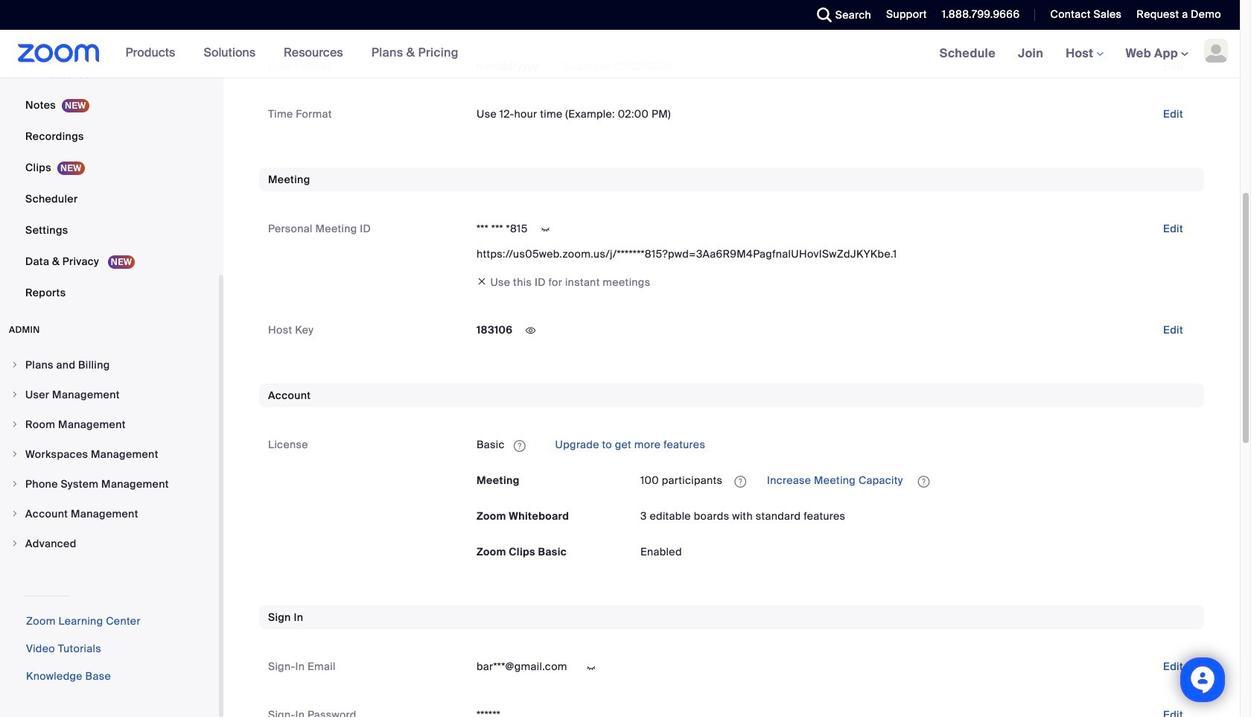 Task type: describe. For each thing, give the bounding box(es) containing it.
right image for 3rd 'menu item' from the bottom
[[10, 480, 19, 488]]

learn more about increasing meeting capacity image
[[913, 475, 934, 488]]

right image for seventh 'menu item' from the bottom of the admin menu menu
[[10, 360, 19, 369]]

7 menu item from the top
[[0, 529, 219, 558]]

4 menu item from the top
[[0, 440, 219, 468]]

zoom logo image
[[18, 44, 99, 63]]

3 menu item from the top
[[0, 410, 219, 439]]

right image for second 'menu item' from the bottom
[[10, 509, 19, 518]]

right image for 3rd 'menu item' from the top of the admin menu menu
[[10, 420, 19, 429]]

2 menu item from the top
[[0, 381, 219, 409]]

personal menu menu
[[0, 0, 219, 309]]

show personal meeting id image
[[534, 223, 557, 236]]

1 menu item from the top
[[0, 351, 219, 379]]



Task type: locate. For each thing, give the bounding box(es) containing it.
right image for first 'menu item' from the bottom of the admin menu menu
[[10, 539, 19, 548]]

hide host key image
[[519, 324, 542, 338]]

right image
[[10, 360, 19, 369], [10, 390, 19, 399], [10, 420, 19, 429], [10, 450, 19, 459], [10, 480, 19, 488], [10, 509, 19, 518], [10, 539, 19, 548]]

6 right image from the top
[[10, 509, 19, 518]]

5 menu item from the top
[[0, 470, 219, 498]]

7 right image from the top
[[10, 539, 19, 548]]

3 right image from the top
[[10, 420, 19, 429]]

4 right image from the top
[[10, 450, 19, 459]]

admin menu menu
[[0, 351, 219, 559]]

product information navigation
[[114, 30, 470, 77]]

banner
[[0, 30, 1240, 78]]

profile picture image
[[1204, 39, 1228, 63]]

right image for 4th 'menu item' from the top of the admin menu menu
[[10, 450, 19, 459]]

6 menu item from the top
[[0, 500, 219, 528]]

2 right image from the top
[[10, 390, 19, 399]]

5 right image from the top
[[10, 480, 19, 488]]

menu item
[[0, 351, 219, 379], [0, 381, 219, 409], [0, 410, 219, 439], [0, 440, 219, 468], [0, 470, 219, 498], [0, 500, 219, 528], [0, 529, 219, 558]]

application
[[640, 469, 1195, 493]]

1 right image from the top
[[10, 360, 19, 369]]

right image for 6th 'menu item' from the bottom of the admin menu menu
[[10, 390, 19, 399]]

meetings navigation
[[928, 30, 1240, 78]]



Task type: vqa. For each thing, say whether or not it's contained in the screenshot.
2nd the right image
yes



